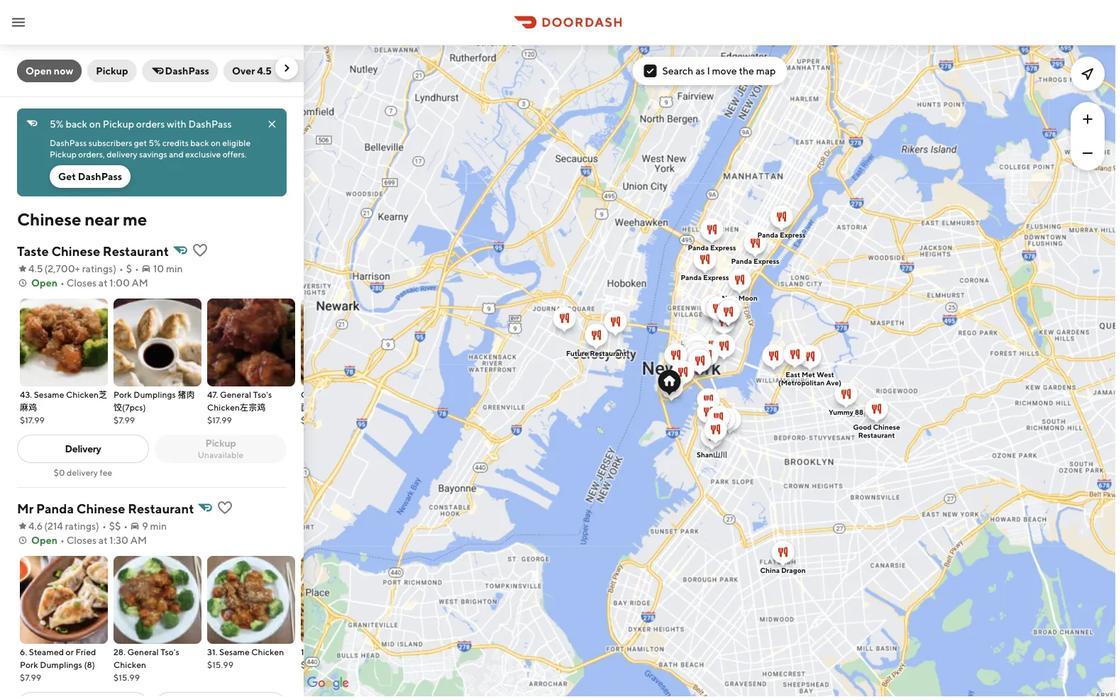 Task type: locate. For each thing, give the bounding box(es) containing it.
0 vertical spatial dumplings
[[134, 390, 176, 400]]

savings
[[139, 149, 167, 159]]

next image
[[281, 62, 292, 74]]

$17.99 inside 47. general tso's chicken左宗鸡 $17.99
[[207, 415, 232, 425]]

0 horizontal spatial chicken
[[114, 660, 146, 670]]

subscribers
[[89, 138, 132, 148]]

pickup inside pickup button
[[96, 65, 128, 77]]

$17.99 down chicken左宗鸡
[[207, 415, 232, 425]]

5%
[[50, 118, 64, 130], [149, 138, 161, 148]]

general right 28.
[[127, 647, 159, 657]]

0 horizontal spatial sesame
[[34, 390, 64, 400]]

1 vertical spatial tso's
[[161, 647, 179, 657]]

Search as I move the map checkbox
[[644, 65, 657, 77]]

$11.99
[[301, 660, 325, 670]]

1 at from the top
[[99, 277, 108, 289]]

pork down '6.'
[[20, 660, 38, 670]]

1 vertical spatial $15.99
[[114, 673, 140, 683]]

0 vertical spatial )
[[113, 263, 116, 275]]

0 vertical spatial lo
[[335, 390, 345, 400]]

on
[[89, 118, 101, 130], [211, 138, 221, 148]]

( for panda
[[44, 521, 48, 532]]

$15.99 down 31. on the bottom
[[207, 660, 234, 670]]

closes down ( 2,700+ ratings )
[[66, 277, 97, 289]]

closes down ( 214 ratings )
[[66, 535, 97, 546]]

1 vertical spatial closes
[[66, 535, 97, 546]]

1 vertical spatial on
[[211, 138, 221, 148]]

1 horizontal spatial $7.99
[[114, 415, 135, 425]]

good
[[853, 423, 872, 432], [853, 423, 872, 432]]

chicken inside 31. sesame chicken $15.99
[[251, 647, 284, 657]]

pickup inside dashpass subscribers get 5% credits back on eligible pickup orders, delivery savings and exclusive offers.
[[50, 149, 77, 159]]

min
[[166, 263, 183, 275], [150, 521, 167, 532]]

exclusive
[[185, 149, 221, 159]]

1 vertical spatial sesame
[[219, 647, 250, 657]]

0 vertical spatial pork
[[114, 390, 132, 400]]

• left $
[[119, 263, 123, 275]]

delivery down subscribers
[[107, 149, 137, 159]]

new moon
[[722, 294, 758, 302], [722, 294, 758, 302]]

0 horizontal spatial tso's
[[161, 647, 179, 657]]

•
[[119, 263, 123, 275], [135, 263, 139, 275], [60, 277, 64, 289], [102, 521, 106, 532], [124, 521, 128, 532], [60, 535, 64, 546]]

1 horizontal spatial chicken
[[251, 647, 284, 657]]

lo inside chicken lo mein鸡捞 面 $12.99
[[335, 390, 345, 400]]

ratings up open • closes at 1:30 am
[[65, 521, 96, 532]]

pickup
[[96, 65, 128, 77], [103, 118, 134, 130], [50, 149, 77, 159], [205, 438, 236, 449]]

4.5
[[257, 65, 272, 77], [28, 263, 43, 275]]

5% down open now button
[[50, 118, 64, 130]]

ratings up open • closes at 1:00 am on the left of the page
[[82, 263, 113, 275]]

0 vertical spatial am
[[132, 277, 148, 289]]

ave)
[[826, 379, 842, 387], [826, 379, 842, 387]]

0 vertical spatial (
[[44, 263, 48, 275]]

0 horizontal spatial on
[[89, 118, 101, 130]]

( 2,700+ ratings )
[[44, 263, 116, 275]]

1 vertical spatial (
[[44, 521, 48, 532]]

china dragon
[[760, 567, 806, 575], [760, 567, 806, 575]]

pork up the 饺(7pcs)
[[114, 390, 132, 400]]

2 vertical spatial open
[[31, 535, 57, 546]]

lo
[[335, 390, 345, 400], [313, 647, 323, 657]]

1 vertical spatial chicken
[[251, 647, 284, 657]]

0 horizontal spatial )
[[96, 521, 99, 532]]

lo right 16.
[[313, 647, 323, 657]]

1 vertical spatial min
[[150, 521, 167, 532]]

sesame inside 43. sesame chicken芝 麻鸡 $17.99
[[34, 390, 64, 400]]

dumplings inside "6. steamed or fried pork dumplings (8) $7.99"
[[40, 660, 82, 670]]

recenter the map image
[[1080, 65, 1097, 82]]

0 vertical spatial at
[[99, 277, 108, 289]]

1 vertical spatial 5%
[[149, 138, 161, 148]]

at left '1:00'
[[99, 277, 108, 289]]

)
[[113, 263, 116, 275], [96, 521, 99, 532]]

1 horizontal spatial $15.99
[[207, 660, 234, 670]]

4.5 inside button
[[257, 65, 272, 77]]

pickup right now
[[96, 65, 128, 77]]

0 horizontal spatial dumplings
[[40, 660, 82, 670]]

1:30
[[110, 535, 128, 546]]

tso's left 31. on the bottom
[[161, 647, 179, 657]]

0 horizontal spatial $17.99
[[20, 415, 45, 425]]

get
[[58, 171, 76, 182]]

4.5 right over
[[257, 65, 272, 77]]

$17.99 down '麻鸡' at left bottom
[[20, 415, 45, 425]]

yummy
[[829, 408, 854, 417], [829, 408, 854, 417]]

future restaurant
[[566, 350, 627, 358], [566, 350, 627, 358]]

饺(7pcs)
[[114, 402, 146, 412]]

$15.99 inside 28. general tso's chicken $15.99
[[114, 673, 140, 683]]

10
[[153, 263, 164, 275]]

ratings for restaurant
[[82, 263, 113, 275]]

2 vertical spatial chicken
[[114, 660, 146, 670]]

new
[[722, 294, 737, 302], [722, 294, 737, 302]]

• $
[[119, 263, 132, 275]]

0 horizontal spatial delivery
[[67, 468, 98, 478]]

at for chinese
[[99, 535, 108, 546]]

2 $17.99 from the left
[[207, 415, 232, 425]]

general
[[220, 390, 251, 400], [127, 647, 159, 657]]

min right 9
[[150, 521, 167, 532]]

1 horizontal spatial )
[[113, 263, 116, 275]]

0 horizontal spatial lo
[[313, 647, 323, 657]]

open
[[26, 65, 52, 77], [31, 277, 57, 289], [31, 535, 57, 546]]

good chinese restaurant
[[853, 423, 900, 440], [853, 423, 900, 440]]

chicken left 16.
[[251, 647, 284, 657]]

) left • $
[[113, 263, 116, 275]]

0 horizontal spatial general
[[127, 647, 159, 657]]

1 horizontal spatial tso's
[[253, 390, 272, 400]]

0 horizontal spatial 5%
[[50, 118, 64, 130]]

lo left mein鸡捞
[[335, 390, 345, 400]]

general inside 47. general tso's chicken左宗鸡 $17.99
[[220, 390, 251, 400]]

open down the 4.6
[[31, 535, 57, 546]]

4.5 down taste
[[28, 263, 43, 275]]

general for 28.
[[127, 647, 159, 657]]

met
[[802, 371, 815, 379], [802, 371, 815, 379]]

am down $
[[132, 277, 148, 289]]

4.6
[[28, 521, 43, 532]]

pickup up get
[[50, 149, 77, 159]]

as
[[696, 65, 705, 77]]

$7.99 down the 饺(7pcs)
[[114, 415, 135, 425]]

$17.99 inside 43. sesame chicken芝 麻鸡 $17.99
[[20, 415, 45, 425]]

1 vertical spatial pork
[[20, 660, 38, 670]]

0 horizontal spatial $7.99
[[20, 673, 41, 683]]

dumplings down or
[[40, 660, 82, 670]]

0 vertical spatial 4.5
[[257, 65, 272, 77]]

dashpass up "orders,"
[[50, 138, 87, 148]]

2 at from the top
[[99, 535, 108, 546]]

open left now
[[26, 65, 52, 77]]

1 vertical spatial open
[[31, 277, 57, 289]]

on up subscribers
[[89, 118, 101, 130]]

pickup up subscribers
[[103, 118, 134, 130]]

mein
[[325, 647, 345, 657]]

1 horizontal spatial lo
[[335, 390, 345, 400]]

dashpass up with
[[165, 65, 209, 77]]

0 vertical spatial ratings
[[82, 263, 113, 275]]

over 4.5 button
[[224, 60, 318, 82]]

1 vertical spatial ratings
[[65, 521, 96, 532]]

) left • $$
[[96, 521, 99, 532]]

0 vertical spatial closes
[[66, 277, 97, 289]]

• down 214
[[60, 535, 64, 546]]

delivery link
[[17, 435, 149, 463]]

0 vertical spatial sesame
[[34, 390, 64, 400]]

map region
[[141, 2, 1116, 698]]

0 vertical spatial delivery
[[107, 149, 137, 159]]

88
[[855, 408, 864, 417], [855, 408, 864, 417]]

panda express
[[758, 231, 806, 239], [758, 231, 806, 239], [688, 244, 736, 252], [688, 244, 736, 252], [731, 257, 780, 265], [731, 257, 780, 265], [681, 274, 729, 282], [681, 274, 729, 282]]

1 horizontal spatial general
[[220, 390, 251, 400]]

back up "orders,"
[[66, 118, 87, 130]]

0 vertical spatial open
[[26, 65, 52, 77]]

tso's inside 47. general tso's chicken左宗鸡 $17.99
[[253, 390, 272, 400]]

1 closes from the top
[[66, 277, 97, 289]]

1 horizontal spatial back
[[190, 138, 209, 148]]

click to add this store to your saved list image
[[191, 242, 209, 259]]

0 horizontal spatial back
[[66, 118, 87, 130]]

$7.99 inside "6. steamed or fried pork dumplings (8) $7.99"
[[20, 673, 41, 683]]

1 horizontal spatial dumplings
[[134, 390, 176, 400]]

0 vertical spatial back
[[66, 118, 87, 130]]

0 horizontal spatial $15.99
[[114, 673, 140, 683]]

1 vertical spatial back
[[190, 138, 209, 148]]

with
[[167, 118, 187, 130]]

0 horizontal spatial 4.5
[[28, 263, 43, 275]]

delivery
[[107, 149, 137, 159], [67, 468, 98, 478]]

$7.99
[[114, 415, 135, 425], [20, 673, 41, 683]]

at left "1:30"
[[99, 535, 108, 546]]

) for chinese
[[96, 521, 99, 532]]

pickup up unavailable
[[205, 438, 236, 449]]

5% up savings
[[149, 138, 161, 148]]

sesame right 31. on the bottom
[[219, 647, 250, 657]]

lo inside '16. lo mein $11.99'
[[313, 647, 323, 657]]

general for 47.
[[220, 390, 251, 400]]

0 vertical spatial chicken
[[301, 390, 334, 400]]

general up chicken左宗鸡
[[220, 390, 251, 400]]

$15.99
[[207, 660, 234, 670], [114, 673, 140, 683]]

dumplings up the 饺(7pcs)
[[134, 390, 176, 400]]

chinese
[[17, 209, 81, 229], [51, 243, 100, 259], [873, 423, 900, 432], [873, 423, 900, 432], [77, 501, 125, 516]]

2 closes from the top
[[66, 535, 97, 546]]

31. sesame chicken $15.99
[[207, 647, 284, 670]]

pork dumplings 猪肉饺(7pcs) image
[[114, 299, 202, 387]]

on up exclusive
[[211, 138, 221, 148]]

1 horizontal spatial on
[[211, 138, 221, 148]]

1 ( from the top
[[44, 263, 48, 275]]

1 vertical spatial $7.99
[[20, 673, 41, 683]]

47. general tso's chicken左宗鸡 image
[[207, 299, 295, 387]]

0 vertical spatial on
[[89, 118, 101, 130]]

pickup button
[[87, 60, 137, 82]]

china
[[760, 567, 780, 575], [760, 567, 780, 575]]

open down average rating of 4.5 out of 5 element
[[31, 277, 57, 289]]

( right the 4.6
[[44, 521, 48, 532]]

open now button
[[17, 60, 82, 82]]

31. sesame chicken image
[[207, 556, 295, 644]]

猪肉
[[178, 390, 195, 400]]

tso's up chicken左宗鸡
[[253, 390, 272, 400]]

am down 9
[[130, 535, 147, 546]]

1 vertical spatial general
[[127, 647, 159, 657]]

1 vertical spatial dumplings
[[40, 660, 82, 670]]

0 vertical spatial $15.99
[[207, 660, 234, 670]]

1 horizontal spatial delivery
[[107, 149, 137, 159]]

• down 2,700+
[[60, 277, 64, 289]]

east
[[786, 371, 800, 379], [786, 371, 800, 379]]

min for restaurant
[[166, 263, 183, 275]]

tso's inside 28. general tso's chicken $15.99
[[161, 647, 179, 657]]

1 horizontal spatial 5%
[[149, 138, 161, 148]]

back
[[66, 118, 87, 130], [190, 138, 209, 148]]

pickup inside pickup unavailable
[[205, 438, 236, 449]]

0 vertical spatial tso's
[[253, 390, 272, 400]]

1 horizontal spatial 4.5
[[257, 65, 272, 77]]

min for chinese
[[150, 521, 167, 532]]

near
[[85, 209, 119, 229]]

1 horizontal spatial $17.99
[[207, 415, 232, 425]]

and
[[169, 149, 184, 159]]

average rating of 4.6 out of 5 element
[[17, 520, 43, 534]]

back up exclusive
[[190, 138, 209, 148]]

0 vertical spatial general
[[220, 390, 251, 400]]

general inside 28. general tso's chicken $15.99
[[127, 647, 159, 657]]

search as i move the map
[[663, 65, 776, 77]]

sesame
[[34, 390, 64, 400], [219, 647, 250, 657]]

future
[[566, 350, 589, 358], [566, 350, 589, 358]]

1 vertical spatial )
[[96, 521, 99, 532]]

1 vertical spatial am
[[130, 535, 147, 546]]

east met west (metropolitan ave)
[[779, 371, 842, 387], [779, 371, 842, 387]]

pickup unavailable
[[198, 438, 244, 460]]

ratings
[[82, 263, 113, 275], [65, 521, 96, 532]]

sesame inside 31. sesame chicken $15.99
[[219, 647, 250, 657]]

$17.99
[[20, 415, 45, 425], [207, 415, 232, 425]]

min right "10" on the left of page
[[166, 263, 183, 275]]

0 vertical spatial min
[[166, 263, 183, 275]]

( right average rating of 4.5 out of 5 element
[[44, 263, 48, 275]]

• right $
[[135, 263, 139, 275]]

taste chinese restaurant
[[17, 243, 169, 259]]

pork
[[114, 390, 132, 400], [20, 660, 38, 670]]

1 vertical spatial lo
[[313, 647, 323, 657]]

1 horizontal spatial sesame
[[219, 647, 250, 657]]

i
[[707, 65, 710, 77]]

$17.99 for 麻鸡
[[20, 415, 45, 425]]

1 horizontal spatial pork
[[114, 390, 132, 400]]

dumplings inside the pork dumplings 猪肉 饺(7pcs) $7.99
[[134, 390, 176, 400]]

0 vertical spatial $7.99
[[114, 415, 135, 425]]

$7.99 down '6.'
[[20, 673, 41, 683]]

delivery inside dashpass subscribers get 5% credits back on eligible pickup orders, delivery savings and exclusive offers.
[[107, 149, 137, 159]]

dashpass up exclusive
[[188, 118, 232, 130]]

open for taste
[[31, 277, 57, 289]]

1 vertical spatial at
[[99, 535, 108, 546]]

sesame right 43. on the left bottom
[[34, 390, 64, 400]]

taste
[[17, 243, 49, 259]]

sesame for 麻鸡
[[34, 390, 64, 400]]

2 ( from the top
[[44, 521, 48, 532]]

chicken up the "面"
[[301, 390, 334, 400]]

zoom in image
[[1080, 111, 1097, 128]]

0 horizontal spatial pork
[[20, 660, 38, 670]]

open inside button
[[26, 65, 52, 77]]

5% inside dashpass subscribers get 5% credits back on eligible pickup orders, delivery savings and exclusive offers.
[[149, 138, 161, 148]]

$15.99 down 28.
[[114, 673, 140, 683]]

dumplings
[[134, 390, 176, 400], [40, 660, 82, 670]]

restaurant
[[103, 243, 169, 259], [590, 350, 627, 358], [590, 350, 627, 358], [858, 432, 895, 440], [858, 432, 895, 440], [128, 501, 194, 516]]

1 vertical spatial 4.5
[[28, 263, 43, 275]]

1 $17.99 from the left
[[20, 415, 45, 425]]

28. general tso's chicken image
[[114, 556, 202, 644]]

west
[[817, 371, 834, 379], [817, 371, 834, 379]]

delivery right $0
[[67, 468, 98, 478]]

chicken down 28.
[[114, 660, 146, 670]]

tso's
[[253, 390, 272, 400], [161, 647, 179, 657]]

2 horizontal spatial chicken
[[301, 390, 334, 400]]



Task type: vqa. For each thing, say whether or not it's contained in the screenshot.
Closes
yes



Task type: describe. For each thing, give the bounding box(es) containing it.
eligible
[[222, 138, 251, 148]]

me
[[123, 209, 147, 229]]

search
[[663, 65, 694, 77]]

orders
[[136, 118, 165, 130]]

mr
[[17, 501, 34, 516]]

214
[[48, 521, 63, 532]]

43. sesame chicken芝麻鸡 image
[[20, 299, 108, 387]]

chicken左宗鸡
[[207, 402, 266, 412]]

over 4.5
[[232, 65, 272, 77]]

1:00
[[110, 277, 130, 289]]

47.
[[207, 390, 218, 400]]

$0
[[54, 468, 65, 478]]

dashpass subscribers get 5% credits back on eligible pickup orders, delivery savings and exclusive offers.
[[50, 138, 252, 159]]

( 214 ratings )
[[44, 521, 99, 532]]

open • closes at 1:00 am
[[31, 277, 148, 289]]

click to add this store to your saved list image
[[217, 500, 234, 517]]

2,700+
[[48, 263, 80, 275]]

am for chinese
[[130, 535, 147, 546]]

• $$
[[102, 521, 121, 532]]

powered by google image
[[307, 677, 349, 691]]

pork dumplings 猪肉 饺(7pcs) $7.99
[[114, 390, 195, 425]]

$0 delivery fee
[[54, 468, 112, 478]]

• left $$ at the left
[[102, 521, 106, 532]]

chicken inside chicken lo mein鸡捞 面 $12.99
[[301, 390, 334, 400]]

tso's for 28. general tso's chicken $15.99
[[161, 647, 179, 657]]

) for restaurant
[[113, 263, 116, 275]]

$$
[[109, 521, 121, 532]]

dashpass inside dashpass subscribers get 5% credits back on eligible pickup orders, delivery savings and exclusive offers.
[[50, 138, 87, 148]]

6.
[[20, 647, 27, 657]]

at for restaurant
[[99, 277, 108, 289]]

pork inside the pork dumplings 猪肉 饺(7pcs) $7.99
[[114, 390, 132, 400]]

(8)
[[84, 660, 95, 670]]

move
[[712, 65, 737, 77]]

6. steamed or fried pork dumplings (8) image
[[20, 556, 108, 644]]

mein鸡捞
[[347, 390, 384, 400]]

delivery
[[65, 443, 101, 455]]

dashpass button
[[142, 60, 218, 82]]

tso's for 47. general tso's chicken左宗鸡 $17.99
[[253, 390, 272, 400]]

mr panda chinese restaurant
[[17, 501, 194, 516]]

map
[[756, 65, 776, 77]]

open menu image
[[10, 14, 27, 31]]

closes for chinese
[[66, 277, 97, 289]]

5% back on pickup orders with dashpass
[[50, 118, 232, 130]]

or
[[66, 647, 74, 657]]

zoom out image
[[1080, 145, 1097, 162]]

closes for panda
[[66, 535, 97, 546]]

43. sesame chicken芝 麻鸡 $17.99
[[20, 390, 107, 425]]

lo for taste chinese restaurant
[[335, 390, 345, 400]]

open now
[[26, 65, 73, 77]]

$15.99 inside 31. sesame chicken $15.99
[[207, 660, 234, 670]]

on inside dashpass subscribers get 5% credits back on eligible pickup orders, delivery savings and exclusive offers.
[[211, 138, 221, 148]]

fried
[[76, 647, 96, 657]]

1 vertical spatial delivery
[[67, 468, 98, 478]]

6. steamed or fried pork dumplings (8) $7.99
[[20, 647, 96, 683]]

pork inside "6. steamed or fried pork dumplings (8) $7.99"
[[20, 660, 38, 670]]

get dashpass
[[58, 171, 122, 182]]

unavailable
[[198, 450, 244, 460]]

am for restaurant
[[132, 277, 148, 289]]

chinese near me
[[17, 209, 147, 229]]

orders,
[[78, 149, 105, 159]]

43.
[[20, 390, 32, 400]]

0 vertical spatial 5%
[[50, 118, 64, 130]]

open for mr
[[31, 535, 57, 546]]

10 min
[[153, 263, 183, 275]]

ratings for chinese
[[65, 521, 96, 532]]

average rating of 4.5 out of 5 element
[[17, 262, 43, 276]]

( for chinese
[[44, 263, 48, 275]]

31.
[[207, 647, 218, 657]]

get dashpass button
[[50, 165, 131, 188]]

chicken lo mein鸡捞 面 $12.99
[[301, 390, 384, 425]]

chicken芝
[[66, 390, 107, 400]]

back inside dashpass subscribers get 5% credits back on eligible pickup orders, delivery savings and exclusive offers.
[[190, 138, 209, 148]]

get
[[134, 138, 147, 148]]

$7.99 inside the pork dumplings 猪肉 饺(7pcs) $7.99
[[114, 415, 135, 425]]

$12.99
[[301, 415, 327, 425]]

lo for mr panda chinese restaurant
[[313, 647, 323, 657]]

chicken inside 28. general tso's chicken $15.99
[[114, 660, 146, 670]]

$
[[126, 263, 132, 275]]

28.
[[114, 647, 126, 657]]

open • closes at 1:30 am
[[31, 535, 147, 546]]

$17.99 for chicken左宗鸡
[[207, 415, 232, 425]]

• right $$ at the left
[[124, 521, 128, 532]]

sesame for $15.99
[[219, 647, 250, 657]]

16. lo mein $11.99
[[301, 647, 345, 670]]

offers.
[[223, 149, 247, 159]]

dashpass down "orders,"
[[78, 171, 122, 182]]

9
[[142, 521, 148, 532]]

9 min
[[142, 521, 167, 532]]

47. general tso's chicken左宗鸡 $17.99
[[207, 390, 272, 425]]

the
[[739, 65, 754, 77]]

麻鸡
[[20, 402, 37, 412]]

steamed
[[29, 647, 64, 657]]

28. general tso's chicken $15.99
[[114, 647, 179, 683]]

面
[[301, 402, 310, 412]]

16.
[[301, 647, 312, 657]]

over
[[232, 65, 255, 77]]

fee
[[100, 468, 112, 478]]

now
[[54, 65, 73, 77]]

credits
[[162, 138, 189, 148]]



